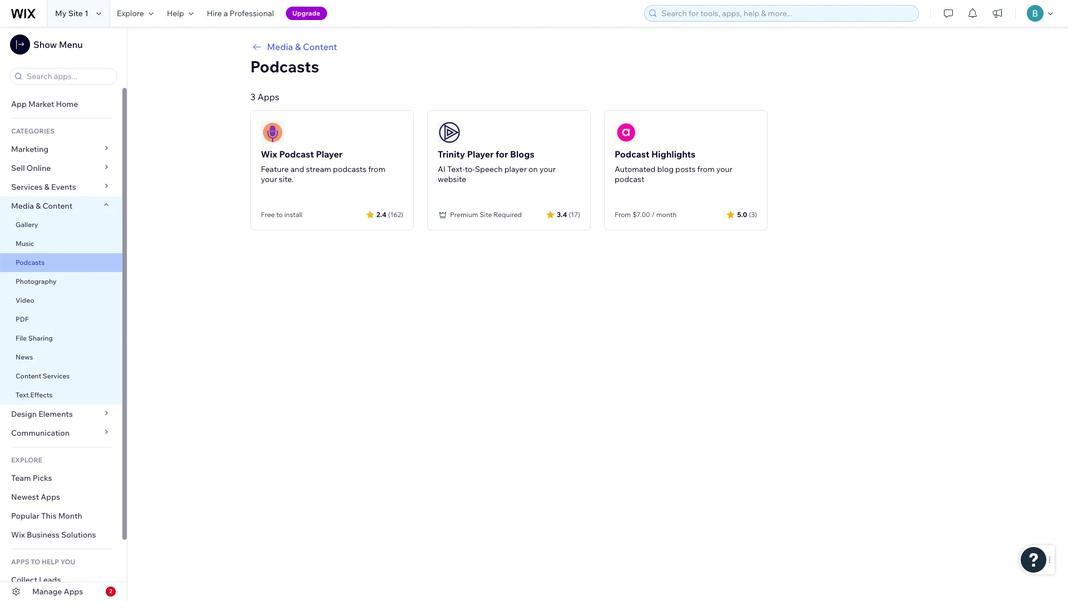 Task type: locate. For each thing, give the bounding box(es) containing it.
marketing link
[[0, 140, 122, 159]]

site for my
[[68, 8, 83, 18]]

podcasts inside podcasts link
[[16, 258, 45, 267]]

podcasts
[[251, 57, 319, 76], [16, 258, 45, 267]]

& down services & events
[[36, 201, 41, 211]]

0 horizontal spatial wix
[[11, 530, 25, 540]]

app market home
[[11, 99, 78, 109]]

from $7.00 / month
[[615, 210, 677, 219]]

services & events
[[11, 182, 76, 192]]

your left site.
[[261, 174, 277, 184]]

design
[[11, 409, 37, 419]]

hire a professional
[[207, 8, 274, 18]]

gallery link
[[0, 215, 122, 234]]

0 vertical spatial wix
[[261, 149, 277, 160]]

apps to help you
[[11, 558, 75, 566]]

0 horizontal spatial player
[[316, 149, 343, 160]]

1 podcast from the left
[[279, 149, 314, 160]]

1 horizontal spatial player
[[467, 149, 494, 160]]

podcast up automated
[[615, 149, 650, 160]]

from
[[369, 164, 386, 174], [698, 164, 715, 174]]

0 vertical spatial podcasts
[[251, 57, 319, 76]]

from right posts
[[698, 164, 715, 174]]

your
[[540, 164, 556, 174], [717, 164, 733, 174], [261, 174, 277, 184]]

site
[[68, 8, 83, 18], [480, 210, 492, 219]]

2 vertical spatial apps
[[64, 587, 83, 597]]

music link
[[0, 234, 122, 253]]

online
[[27, 163, 51, 173]]

podcast up and
[[279, 149, 314, 160]]

1 horizontal spatial podcast
[[615, 149, 650, 160]]

2.4
[[377, 210, 387, 219]]

month
[[58, 511, 82, 521]]

& left 'events'
[[44, 182, 50, 192]]

picks
[[33, 473, 52, 483]]

team picks link
[[0, 469, 122, 488]]

wix up feature
[[261, 149, 277, 160]]

3 apps
[[251, 91, 280, 102]]

1 vertical spatial apps
[[41, 492, 60, 502]]

1 vertical spatial services
[[43, 372, 70, 380]]

player
[[316, 149, 343, 160], [467, 149, 494, 160]]

1 horizontal spatial &
[[44, 182, 50, 192]]

hire a professional link
[[200, 0, 281, 27]]

media up gallery
[[11, 201, 34, 211]]

0 horizontal spatial content
[[16, 372, 41, 380]]

media down 'upgrade' button
[[267, 41, 293, 52]]

1 vertical spatial podcasts
[[16, 258, 45, 267]]

$7.00
[[633, 210, 651, 219]]

site for premium
[[480, 210, 492, 219]]

2 horizontal spatial &
[[295, 41, 301, 52]]

0 horizontal spatial apps
[[41, 492, 60, 502]]

popular
[[11, 511, 39, 521]]

wix inside sidebar "element"
[[11, 530, 25, 540]]

text
[[16, 391, 29, 399]]

services down news link
[[43, 372, 70, 380]]

3
[[251, 91, 256, 102]]

content services link
[[0, 367, 122, 386]]

0 horizontal spatial media
[[11, 201, 34, 211]]

from inside podcast highlights automated blog posts from your podcast
[[698, 164, 715, 174]]

this
[[41, 511, 57, 521]]

popular this month
[[11, 511, 82, 521]]

5.0
[[738, 210, 748, 219]]

podcasts down music
[[16, 258, 45, 267]]

player up stream
[[316, 149, 343, 160]]

services
[[11, 182, 43, 192], [43, 372, 70, 380]]

posts
[[676, 164, 696, 174]]

trinity
[[438, 149, 465, 160]]

media & content down 'upgrade' button
[[267, 41, 337, 52]]

content services
[[16, 372, 70, 380]]

0 horizontal spatial &
[[36, 201, 41, 211]]

0 vertical spatial media & content link
[[251, 40, 945, 53]]

0 horizontal spatial from
[[369, 164, 386, 174]]

2 podcast from the left
[[615, 149, 650, 160]]

media
[[267, 41, 293, 52], [11, 201, 34, 211]]

1 horizontal spatial site
[[480, 210, 492, 219]]

free
[[261, 210, 275, 219]]

2 horizontal spatial your
[[717, 164, 733, 174]]

a
[[224, 8, 228, 18]]

collect leads link
[[0, 571, 122, 590]]

0 horizontal spatial podcast
[[279, 149, 314, 160]]

media & content down services & events
[[11, 201, 73, 211]]

install
[[284, 210, 303, 219]]

premium
[[450, 210, 479, 219]]

2 horizontal spatial apps
[[258, 91, 280, 102]]

wix inside wix podcast player feature and stream podcasts from your site.
[[261, 149, 277, 160]]

0 vertical spatial apps
[[258, 91, 280, 102]]

text effects link
[[0, 386, 122, 405]]

1 vertical spatial media & content
[[11, 201, 73, 211]]

design elements link
[[0, 405, 122, 424]]

to
[[277, 210, 283, 219]]

0 vertical spatial media
[[267, 41, 293, 52]]

1 player from the left
[[316, 149, 343, 160]]

apps up this
[[41, 492, 60, 502]]

podcast highlights automated blog posts from your podcast
[[615, 149, 733, 184]]

content down 'upgrade' button
[[303, 41, 337, 52]]

design elements
[[11, 409, 73, 419]]

your right posts
[[717, 164, 733, 174]]

1 vertical spatial &
[[44, 182, 50, 192]]

show menu button
[[10, 35, 83, 55]]

1 vertical spatial site
[[480, 210, 492, 219]]

1
[[85, 8, 88, 18]]

marketing
[[11, 144, 49, 154]]

speech
[[475, 164, 503, 174]]

podcasts up "3 apps"
[[251, 57, 319, 76]]

explore
[[117, 8, 144, 18]]

0 horizontal spatial podcasts
[[16, 258, 45, 267]]

wix podcast player logo image
[[261, 121, 284, 144]]

wix business solutions
[[11, 530, 96, 540]]

1 vertical spatial media
[[11, 201, 34, 211]]

3.4
[[557, 210, 568, 219]]

player up speech
[[467, 149, 494, 160]]

0 horizontal spatial site
[[68, 8, 83, 18]]

effects
[[30, 391, 53, 399]]

services down sell online
[[11, 182, 43, 192]]

from
[[615, 210, 631, 219]]

my site 1
[[55, 8, 88, 18]]

pdf link
[[0, 310, 122, 329]]

& inside "link"
[[44, 182, 50, 192]]

file
[[16, 334, 27, 342]]

from right the 'podcasts'
[[369, 164, 386, 174]]

podcast
[[615, 174, 645, 184]]

upgrade button
[[286, 7, 327, 20]]

0 horizontal spatial media & content link
[[0, 197, 122, 215]]

1 horizontal spatial apps
[[64, 587, 83, 597]]

media & content link
[[251, 40, 945, 53], [0, 197, 122, 215]]

1 horizontal spatial from
[[698, 164, 715, 174]]

hire
[[207, 8, 222, 18]]

0 horizontal spatial media & content
[[11, 201, 73, 211]]

apps right manage
[[64, 587, 83, 597]]

team picks
[[11, 473, 52, 483]]

1 horizontal spatial your
[[540, 164, 556, 174]]

& down 'upgrade' button
[[295, 41, 301, 52]]

upgrade
[[293, 9, 321, 17]]

0 vertical spatial services
[[11, 182, 43, 192]]

wix business solutions link
[[0, 526, 122, 544]]

2 player from the left
[[467, 149, 494, 160]]

1 horizontal spatial wix
[[261, 149, 277, 160]]

1 vertical spatial wix
[[11, 530, 25, 540]]

apps for 3 apps
[[258, 91, 280, 102]]

menu
[[59, 39, 83, 50]]

and
[[291, 164, 304, 174]]

apps for manage apps
[[64, 587, 83, 597]]

1 from from the left
[[369, 164, 386, 174]]

0 vertical spatial content
[[303, 41, 337, 52]]

0 vertical spatial media & content
[[267, 41, 337, 52]]

0 vertical spatial site
[[68, 8, 83, 18]]

2 from from the left
[[698, 164, 715, 174]]

content up gallery link
[[43, 201, 73, 211]]

content down news
[[16, 372, 41, 380]]

1 vertical spatial media & content link
[[0, 197, 122, 215]]

video
[[16, 296, 34, 305]]

1 horizontal spatial media
[[267, 41, 293, 52]]

your right the on
[[540, 164, 556, 174]]

1 vertical spatial content
[[43, 201, 73, 211]]

your inside podcast highlights automated blog posts from your podcast
[[717, 164, 733, 174]]

site right the premium
[[480, 210, 492, 219]]

(17)
[[569, 210, 581, 219]]

app market home link
[[0, 95, 122, 114]]

apps for newest apps
[[41, 492, 60, 502]]

music
[[16, 239, 34, 248]]

your inside trinity player for blogs ai text-to-speech player on your website
[[540, 164, 556, 174]]

apps right 3
[[258, 91, 280, 102]]

1 horizontal spatial podcasts
[[251, 57, 319, 76]]

sell
[[11, 163, 25, 173]]

site left 1
[[68, 8, 83, 18]]

0 horizontal spatial your
[[261, 174, 277, 184]]

wix down popular at the bottom left
[[11, 530, 25, 540]]

stream
[[306, 164, 331, 174]]

1 horizontal spatial media & content
[[267, 41, 337, 52]]



Task type: describe. For each thing, give the bounding box(es) containing it.
photography link
[[0, 272, 122, 291]]

file sharing
[[16, 334, 53, 342]]

podcast inside wix podcast player feature and stream podcasts from your site.
[[279, 149, 314, 160]]

show
[[33, 39, 57, 50]]

required
[[494, 210, 522, 219]]

collect leads
[[11, 575, 61, 585]]

(162)
[[388, 210, 404, 219]]

events
[[51, 182, 76, 192]]

to
[[31, 558, 40, 566]]

month
[[657, 210, 677, 219]]

player inside wix podcast player feature and stream podcasts from your site.
[[316, 149, 343, 160]]

(3)
[[749, 210, 758, 219]]

sidebar element
[[0, 27, 127, 601]]

5.0 (3)
[[738, 210, 758, 219]]

text effects
[[16, 391, 53, 399]]

podcasts
[[333, 164, 367, 174]]

1 horizontal spatial media & content link
[[251, 40, 945, 53]]

communication
[[11, 428, 71, 438]]

media inside sidebar "element"
[[11, 201, 34, 211]]

player inside trinity player for blogs ai text-to-speech player on your website
[[467, 149, 494, 160]]

wix podcast player feature and stream podcasts from your site.
[[261, 149, 386, 184]]

categories
[[11, 127, 55, 135]]

0 vertical spatial &
[[295, 41, 301, 52]]

app
[[11, 99, 27, 109]]

help
[[42, 558, 59, 566]]

collect
[[11, 575, 37, 585]]

popular this month link
[[0, 507, 122, 526]]

2.4 (162)
[[377, 210, 404, 219]]

trinity player for blogs logo image
[[438, 121, 462, 144]]

automated
[[615, 164, 656, 174]]

services inside "link"
[[11, 182, 43, 192]]

news link
[[0, 348, 122, 367]]

news
[[16, 353, 33, 361]]

free to install
[[261, 210, 303, 219]]

apps
[[11, 558, 29, 566]]

Search apps... field
[[23, 68, 114, 84]]

newest apps link
[[0, 488, 122, 507]]

media & content inside sidebar "element"
[[11, 201, 73, 211]]

podcast highlights logo image
[[615, 121, 639, 144]]

website
[[438, 174, 467, 184]]

gallery
[[16, 220, 38, 229]]

2 vertical spatial content
[[16, 372, 41, 380]]

communication link
[[0, 424, 122, 443]]

you
[[61, 558, 75, 566]]

for
[[496, 149, 509, 160]]

2 vertical spatial &
[[36, 201, 41, 211]]

from inside wix podcast player feature and stream podcasts from your site.
[[369, 164, 386, 174]]

/
[[652, 210, 655, 219]]

to-
[[465, 164, 475, 174]]

leads
[[39, 575, 61, 585]]

manage apps
[[32, 587, 83, 597]]

wix for podcast
[[261, 149, 277, 160]]

newest
[[11, 492, 39, 502]]

trinity player for blogs ai text-to-speech player on your website
[[438, 149, 556, 184]]

2
[[109, 588, 112, 595]]

explore
[[11, 456, 42, 464]]

help
[[167, 8, 184, 18]]

wix for business
[[11, 530, 25, 540]]

blogs
[[511, 149, 535, 160]]

text-
[[448, 164, 465, 174]]

your inside wix podcast player feature and stream podcasts from your site.
[[261, 174, 277, 184]]

photography
[[16, 277, 57, 286]]

help button
[[160, 0, 200, 27]]

manage
[[32, 587, 62, 597]]

podcast inside podcast highlights automated blog posts from your podcast
[[615, 149, 650, 160]]

Search for tools, apps, help & more... field
[[659, 6, 916, 21]]

newest apps
[[11, 492, 60, 502]]

podcasts link
[[0, 253, 122, 272]]

3.4 (17)
[[557, 210, 581, 219]]

elements
[[39, 409, 73, 419]]

1 horizontal spatial content
[[43, 201, 73, 211]]

premium site required
[[450, 210, 522, 219]]

site.
[[279, 174, 294, 184]]

home
[[56, 99, 78, 109]]

ai
[[438, 164, 446, 174]]

sharing
[[28, 334, 53, 342]]

file sharing link
[[0, 329, 122, 348]]

sell online
[[11, 163, 51, 173]]

show menu
[[33, 39, 83, 50]]

blog
[[658, 164, 674, 174]]

business
[[27, 530, 59, 540]]

on
[[529, 164, 538, 174]]

market
[[28, 99, 54, 109]]

2 horizontal spatial content
[[303, 41, 337, 52]]



Task type: vqa. For each thing, say whether or not it's contained in the screenshot.
app
yes



